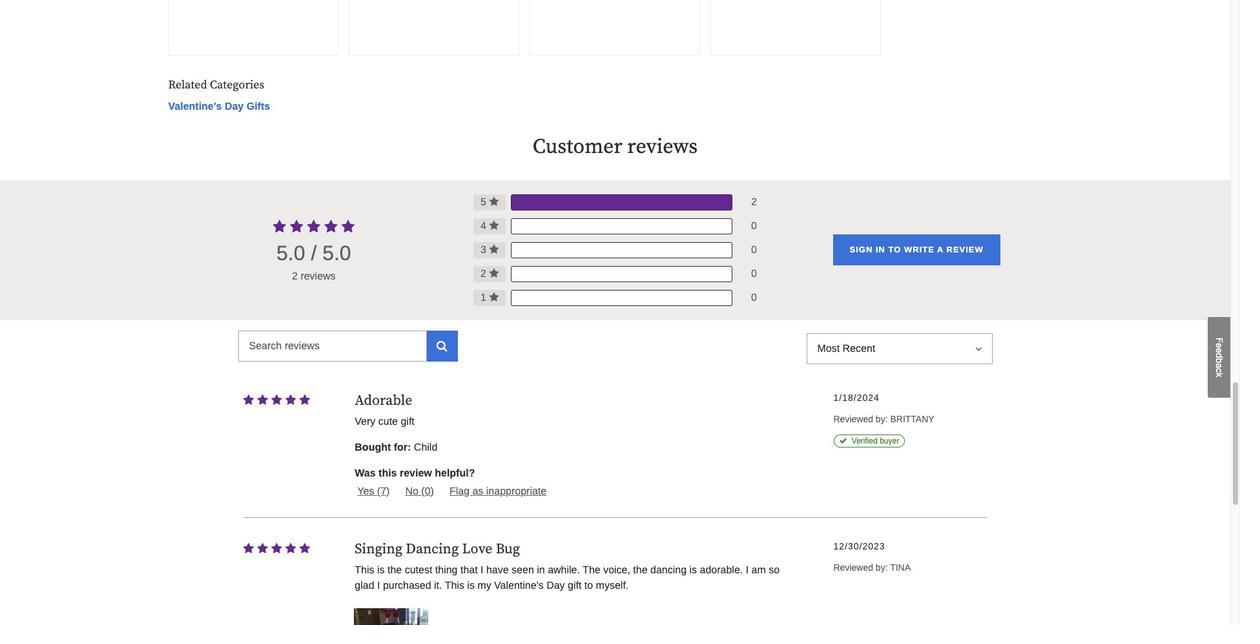 Task type: describe. For each thing, give the bounding box(es) containing it.
2 the from the left
[[633, 565, 648, 576]]

reviews inside 5.0 / 5.0 2 reviews
[[301, 271, 336, 282]]

singing
[[355, 541, 403, 558]]

singing dancing love bug article
[[243, 539, 988, 625]]

very
[[355, 416, 376, 427]]

1 horizontal spatial this
[[445, 580, 464, 591]]

2 e from the top
[[1215, 348, 1225, 353]]

myself.
[[596, 580, 629, 591]]

awhile.
[[548, 565, 580, 576]]

no (0)
[[405, 486, 434, 497]]

by: for adorable
[[876, 414, 888, 424]]

1 e from the top
[[1215, 343, 1225, 348]]

in inside singing dancing love bug this is the cutest thing that i have seen in awhile. the voice, the dancing is adorable. i am so glad i purchased it. this is my valentine's day gift to myself.
[[537, 565, 545, 576]]

categories
[[210, 77, 265, 92]]

1 horizontal spatial reviews
[[628, 134, 698, 160]]

12/30/2023
[[834, 541, 886, 552]]

0 horizontal spatial day
[[225, 101, 244, 112]]

have
[[487, 565, 509, 576]]

child
[[414, 442, 438, 453]]

0 horizontal spatial is
[[377, 565, 385, 576]]

customer
[[533, 134, 623, 160]]

valentine's day gifts
[[168, 101, 270, 112]]

flag
[[450, 486, 470, 497]]

seen
[[512, 565, 534, 576]]

a inside f e e d b a c k button
[[1215, 363, 1225, 368]]

verified
[[852, 437, 878, 446]]

1
[[481, 292, 489, 303]]

reviewed by: tina
[[834, 563, 911, 573]]

gifts
[[247, 101, 270, 112]]

brittany
[[891, 414, 935, 424]]

flag as inappropriate button
[[447, 483, 549, 499]]

a inside sign in to write a review link
[[937, 245, 944, 255]]

sign
[[850, 245, 873, 255]]

the
[[583, 565, 601, 576]]

verified buyer
[[850, 437, 900, 446]]

0 for 4
[[751, 220, 757, 231]]

b
[[1215, 358, 1225, 363]]

bought
[[355, 442, 391, 453]]

write
[[905, 245, 935, 255]]

day inside singing dancing love bug this is the cutest thing that i have seen in awhile. the voice, the dancing is adorable. i am so glad i purchased it. this is my valentine's day gift to myself.
[[547, 580, 565, 591]]

dancing
[[406, 541, 459, 558]]

(7)
[[377, 486, 390, 497]]

so
[[769, 565, 780, 576]]

customer reviews region
[[0, 134, 1231, 625]]

f e e d b a c k button
[[1208, 317, 1231, 398]]

no (0) button
[[403, 483, 437, 499]]

gift inside singing dancing love bug this is the cutest thing that i have seen in awhile. the voice, the dancing is adorable. i am so glad i purchased it. this is my valentine's day gift to myself.
[[568, 580, 582, 591]]

purchased
[[383, 580, 431, 591]]

cutest
[[405, 565, 432, 576]]

(0)
[[421, 486, 434, 497]]

reviewed for adorable
[[834, 414, 874, 424]]

thing
[[435, 565, 458, 576]]

1 horizontal spatial 2
[[481, 268, 489, 279]]



Task type: locate. For each thing, give the bounding box(es) containing it.
5.0 / 5.0 2 reviews
[[277, 242, 351, 282]]

is
[[377, 565, 385, 576], [690, 565, 697, 576], [467, 580, 475, 591]]

0 horizontal spatial valentine's
[[168, 101, 222, 112]]

1 horizontal spatial 5.0
[[323, 242, 351, 265]]

1 horizontal spatial the
[[633, 565, 648, 576]]

2 horizontal spatial 2
[[751, 196, 757, 207]]

as
[[473, 486, 484, 497]]

yes (7) button
[[355, 483, 392, 499]]

by: for singing dancing love bug
[[876, 563, 888, 573]]

0 for 3
[[751, 244, 757, 255]]

f e e d b a c k
[[1215, 338, 1225, 377]]

i right glad on the left bottom of the page
[[377, 580, 380, 591]]

to
[[889, 245, 902, 255], [585, 580, 593, 591]]

1 horizontal spatial valentine's
[[494, 580, 544, 591]]

region inside customer reviews 'region'
[[228, 320, 1003, 625]]

1/18/2024
[[834, 393, 880, 403]]

to inside singing dancing love bug this is the cutest thing that i have seen in awhile. the voice, the dancing is adorable. i am so glad i purchased it. this is my valentine's day gift to myself.
[[585, 580, 593, 591]]

sign in to write a review
[[850, 245, 984, 255]]

dancing
[[651, 565, 687, 576]]

reviewed for singing dancing love bug
[[834, 563, 874, 573]]

adorable article
[[243, 390, 988, 518]]

1 vertical spatial by:
[[876, 563, 888, 573]]

1 horizontal spatial review
[[947, 245, 984, 255]]

adorable very cute gift
[[355, 392, 415, 427]]

e up d
[[1215, 343, 1225, 348]]

k
[[1215, 373, 1225, 377]]

5
[[481, 196, 489, 207]]

the up purchased
[[388, 565, 402, 576]]

3
[[481, 244, 489, 255]]

1 vertical spatial a
[[1215, 363, 1225, 368]]

gift
[[401, 416, 415, 427], [568, 580, 582, 591]]

a up k
[[1215, 363, 1225, 368]]

article
[[168, 0, 339, 55]]

1 horizontal spatial i
[[481, 565, 484, 576]]

tina
[[890, 563, 911, 573]]

gift down awhile.
[[568, 580, 582, 591]]

this right it.
[[445, 580, 464, 591]]

this up glad on the left bottom of the page
[[355, 565, 374, 576]]

day
[[225, 101, 244, 112], [547, 580, 565, 591]]

2 by: from the top
[[876, 563, 888, 573]]

0 for 1
[[751, 292, 757, 303]]

1 horizontal spatial day
[[547, 580, 565, 591]]

inappropriate
[[486, 486, 547, 497]]

a right write
[[937, 245, 944, 255]]

day down awhile.
[[547, 580, 565, 591]]

bug
[[496, 541, 520, 558]]

to left write
[[889, 245, 902, 255]]

adorable
[[355, 392, 413, 410]]

i right that
[[481, 565, 484, 576]]

1 vertical spatial gift
[[568, 580, 582, 591]]

yes
[[358, 486, 374, 497]]

that
[[461, 565, 478, 576]]

review
[[947, 245, 984, 255], [400, 468, 432, 479]]

e
[[1215, 343, 1225, 348], [1215, 348, 1225, 353]]

was this review helpful?
[[355, 468, 475, 479]]

review up "no (0)"
[[400, 468, 432, 479]]

no
[[405, 486, 419, 497]]

review right write
[[947, 245, 984, 255]]

review inside adorable article
[[400, 468, 432, 479]]

4 0 from the top
[[751, 292, 757, 303]]

related
[[168, 77, 207, 92]]

by: up verified buyer
[[876, 414, 888, 424]]

0 vertical spatial review
[[947, 245, 984, 255]]

1 vertical spatial reviews
[[301, 271, 336, 282]]

2 5.0 from the left
[[323, 242, 351, 265]]

1 horizontal spatial in
[[876, 245, 886, 255]]

0 vertical spatial to
[[889, 245, 902, 255]]

region
[[228, 320, 1003, 625]]

0 horizontal spatial a
[[937, 245, 944, 255]]

reviewed inside adorable article
[[834, 414, 874, 424]]

reviewed down 1/18/2024
[[834, 414, 874, 424]]

2 0 from the top
[[751, 244, 757, 255]]

f
[[1215, 338, 1225, 343]]

in right the seen
[[537, 565, 545, 576]]

0 vertical spatial reviews
[[628, 134, 698, 160]]

is down singing
[[377, 565, 385, 576]]

reviewed down 12/30/2023
[[834, 563, 874, 573]]

day down "categories"
[[225, 101, 244, 112]]

1 by: from the top
[[876, 414, 888, 424]]

2 horizontal spatial i
[[746, 565, 749, 576]]

1 0 from the top
[[751, 220, 757, 231]]

user uploaded photo image
[[354, 609, 429, 625]]

0 vertical spatial this
[[355, 565, 374, 576]]

valentine's
[[168, 101, 222, 112], [494, 580, 544, 591]]

by: left the tina on the right bottom
[[876, 563, 888, 573]]

none search field inside region
[[238, 331, 458, 362]]

0 horizontal spatial the
[[388, 565, 402, 576]]

flag as inappropriate
[[450, 486, 547, 497]]

gift right the cute
[[401, 416, 415, 427]]

1 horizontal spatial gift
[[568, 580, 582, 591]]

0
[[751, 220, 757, 231], [751, 244, 757, 255], [751, 268, 757, 279], [751, 292, 757, 303]]

it.
[[434, 580, 442, 591]]

my
[[478, 580, 491, 591]]

glad
[[355, 580, 374, 591]]

2 reviewed from the top
[[834, 563, 874, 573]]

gift inside "adorable very cute gift"
[[401, 416, 415, 427]]

reviewed by: brittany
[[834, 414, 935, 424]]

by: inside singing dancing love bug article
[[876, 563, 888, 573]]

1 vertical spatial this
[[445, 580, 464, 591]]

0 vertical spatial valentine's
[[168, 101, 222, 112]]

is left my
[[467, 580, 475, 591]]

None search field
[[238, 331, 458, 362]]

in
[[876, 245, 886, 255], [537, 565, 545, 576]]

4
[[481, 220, 489, 231]]

for:
[[394, 442, 411, 453]]

d
[[1215, 353, 1225, 358]]

1 vertical spatial reviewed
[[834, 563, 874, 573]]

0 horizontal spatial reviews
[[301, 271, 336, 282]]

region containing adorable
[[228, 320, 1003, 625]]

adorable.
[[700, 565, 743, 576]]

0 horizontal spatial this
[[355, 565, 374, 576]]

0 horizontal spatial 2
[[292, 271, 298, 282]]

reviews
[[628, 134, 698, 160], [301, 271, 336, 282]]

1 horizontal spatial a
[[1215, 363, 1225, 368]]

the right the voice,
[[633, 565, 648, 576]]

to down 'the' in the left bottom of the page
[[585, 580, 593, 591]]

voice,
[[604, 565, 631, 576]]

e up b
[[1215, 348, 1225, 353]]

1 vertical spatial in
[[537, 565, 545, 576]]

valentine's down the seen
[[494, 580, 544, 591]]

0 vertical spatial by:
[[876, 414, 888, 424]]

1 the from the left
[[388, 565, 402, 576]]

5.0 left /
[[277, 242, 305, 265]]

0 for 2
[[751, 268, 757, 279]]

/
[[311, 242, 317, 265]]

i left the am
[[746, 565, 749, 576]]

sign in to write a review link
[[833, 235, 1001, 266]]

love
[[462, 541, 493, 558]]

0 horizontal spatial 5.0
[[277, 242, 305, 265]]

2
[[751, 196, 757, 207], [481, 268, 489, 279], [292, 271, 298, 282]]

by: inside adorable article
[[876, 414, 888, 424]]

c
[[1215, 368, 1225, 373]]

am
[[752, 565, 766, 576]]

3 0 from the top
[[751, 268, 757, 279]]

in right sign
[[876, 245, 886, 255]]

reviewed
[[834, 414, 874, 424], [834, 563, 874, 573]]

1 vertical spatial review
[[400, 468, 432, 479]]

0 vertical spatial a
[[937, 245, 944, 255]]

reviewed inside singing dancing love bug article
[[834, 563, 874, 573]]

0 vertical spatial gift
[[401, 416, 415, 427]]

customer reviews
[[533, 134, 698, 160]]

0 horizontal spatial in
[[537, 565, 545, 576]]

this
[[355, 565, 374, 576], [445, 580, 464, 591]]

yes (7)
[[358, 486, 390, 497]]

valentine's down related
[[168, 101, 222, 112]]

related categories
[[168, 77, 265, 92]]

by:
[[876, 414, 888, 424], [876, 563, 888, 573]]

1 horizontal spatial to
[[889, 245, 902, 255]]

1 vertical spatial to
[[585, 580, 593, 591]]

Search reviews search field
[[238, 331, 427, 362]]

singing dancing love bug this is the cutest thing that i have seen in awhile. the voice, the dancing is adorable. i am so glad i purchased it. this is my valentine's day gift to myself.
[[355, 541, 780, 591]]

1 5.0 from the left
[[277, 242, 305, 265]]

2 horizontal spatial is
[[690, 565, 697, 576]]

i
[[481, 565, 484, 576], [746, 565, 749, 576], [377, 580, 380, 591]]

0 horizontal spatial gift
[[401, 416, 415, 427]]

5.0 right /
[[323, 242, 351, 265]]

0 vertical spatial in
[[876, 245, 886, 255]]

valentine's day gifts link
[[168, 101, 270, 112]]

0 horizontal spatial i
[[377, 580, 380, 591]]

buyer
[[880, 437, 900, 446]]

1 vertical spatial valentine's
[[494, 580, 544, 591]]

was
[[355, 468, 376, 479]]

0 horizontal spatial to
[[585, 580, 593, 591]]

1 horizontal spatial is
[[467, 580, 475, 591]]

0 horizontal spatial review
[[400, 468, 432, 479]]

a
[[937, 245, 944, 255], [1215, 363, 1225, 368]]

is right dancing
[[690, 565, 697, 576]]

helpful?
[[435, 468, 475, 479]]

1 vertical spatial day
[[547, 580, 565, 591]]

1 reviewed from the top
[[834, 414, 874, 424]]

0 vertical spatial reviewed
[[834, 414, 874, 424]]

this
[[379, 468, 397, 479]]

5.0
[[277, 242, 305, 265], [323, 242, 351, 265]]

cute
[[378, 416, 398, 427]]

the
[[388, 565, 402, 576], [633, 565, 648, 576]]

2 inside 5.0 / 5.0 2 reviews
[[292, 271, 298, 282]]

0 vertical spatial day
[[225, 101, 244, 112]]

bought for: child
[[355, 442, 438, 453]]

icon image
[[489, 196, 499, 207], [273, 220, 286, 234], [290, 220, 303, 234], [307, 220, 321, 234], [324, 220, 338, 234], [342, 220, 355, 234], [489, 220, 499, 231], [489, 244, 499, 255], [489, 268, 499, 278], [489, 292, 499, 302], [243, 395, 254, 406], [257, 395, 268, 406], [271, 395, 282, 406], [285, 395, 296, 406], [299, 395, 310, 406], [834, 437, 850, 445], [243, 543, 254, 555], [257, 543, 268, 555], [271, 543, 282, 555], [285, 543, 296, 555], [299, 543, 310, 555]]

valentine's inside singing dancing love bug this is the cutest thing that i have seen in awhile. the voice, the dancing is adorable. i am so glad i purchased it. this is my valentine's day gift to myself.
[[494, 580, 544, 591]]



Task type: vqa. For each thing, say whether or not it's contained in the screenshot.
Search our products search box on the top right of the page
no



